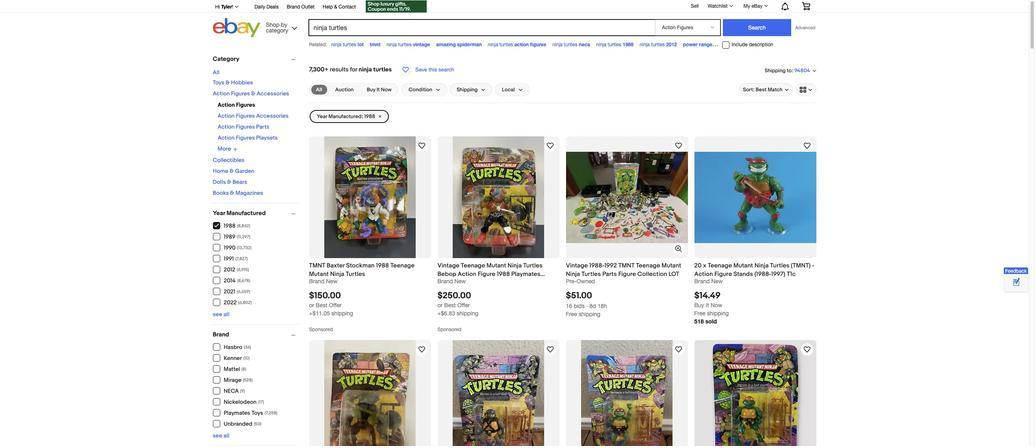 Task type: describe. For each thing, give the bounding box(es) containing it.
t1c
[[787, 271, 796, 279]]

for
[[350, 66, 358, 74]]

tmnt baxter stockman 1988 teenage mutant ninja turtles brand new
[[309, 262, 415, 285]]

1988 inside tmnt baxter stockman 1988 teenage mutant ninja turtles brand new
[[376, 262, 389, 270]]

mirage
[[224, 377, 242, 384]]

mutant inside 20 x teenage mutant ninja turtles (tmnt) - action figure stands (1988-1997) t1c brand new
[[734, 262, 754, 270]]

description
[[750, 42, 774, 48]]

ninja turtles vintage
[[387, 41, 430, 48]]

brand inside 20 x teenage mutant ninja turtles (tmnt) - action figure stands (1988-1997) t1c brand new
[[695, 279, 710, 285]]

+$6.83
[[438, 311, 455, 317]]

neca (9)
[[224, 388, 245, 395]]

tmnt raphael playmates vintage teenage mutant ninja turtles 1988 unpunched image
[[582, 341, 673, 447]]

see all button for brand
[[213, 433, 230, 440]]

to
[[787, 67, 792, 74]]

more
[[218, 146, 231, 153]]

shipping button
[[450, 83, 493, 96]]

daily deals link
[[255, 3, 279, 12]]

watch 20 x teenage mutant ninja turtles (tmnt) - action figure stands (1988-1997) t1c image
[[803, 141, 812, 151]]

ninja inside main content
[[359, 66, 372, 74]]

figures
[[531, 41, 547, 48]]

related:
[[309, 42, 327, 48]]

brand for brand
[[213, 331, 229, 339]]

sort: best match button
[[740, 83, 793, 96]]

hi tyler !
[[215, 4, 234, 10]]

advanced link
[[792, 20, 816, 36]]

brand button
[[213, 331, 299, 339]]

save this search
[[416, 67, 455, 73]]

dolls & bears link
[[213, 179, 247, 186]]

hasbro (36)
[[224, 344, 251, 351]]

parts inside action figures action figures accessories action figures parts action figures playsets
[[256, 124, 270, 131]]

1989 (11,297)
[[224, 234, 251, 241]]

toys & hobbies link
[[213, 79, 253, 86]]

your shopping cart image
[[802, 2, 811, 10]]

figures down action figures parts link
[[236, 135, 255, 142]]

category
[[213, 55, 239, 63]]

new inside 20 x teenage mutant ninja turtles (tmnt) - action figure stands (1988-1997) t1c brand new
[[712, 279, 723, 285]]

figure for $51.00
[[619, 271, 636, 279]]

buy inside "buy it now" link
[[367, 87, 376, 93]]

shop by category
[[266, 21, 288, 34]]

$14.49
[[695, 291, 721, 302]]

hasbro
[[224, 344, 242, 351]]

vintage teenage mutant ninja turtles bebop action figure 1988 playmates sealed heading
[[438, 262, 545, 287]]

magazines
[[236, 190, 263, 197]]

$250.00 or best offer +$6.83 shipping
[[438, 291, 479, 317]]

figures up action figures parts link
[[236, 113, 255, 120]]

(8)
[[242, 367, 246, 373]]

·
[[587, 303, 588, 310]]

offer for $250.00
[[458, 303, 470, 309]]

(1988-
[[755, 271, 772, 279]]

local button
[[495, 83, 530, 96]]

amazing
[[436, 41, 456, 48]]

20 x teenage mutant ninja turtles (tmnt) - action figure stands (1988-1997) t1c brand new
[[695, 262, 815, 285]]

spiderman
[[457, 41, 482, 48]]

shipping for shipping
[[457, 87, 478, 93]]

baxter
[[327, 262, 345, 270]]

ebay
[[752, 3, 763, 9]]

ninja for vintage
[[387, 42, 397, 48]]

(tmnt)
[[792, 262, 811, 270]]

help & contact
[[323, 4, 356, 10]]

ninja for neca
[[553, 42, 563, 48]]

turtles inside main content
[[374, 66, 392, 74]]

tmnt
[[370, 41, 381, 48]]

action figures & accessories
[[213, 90, 289, 97]]

watch tmnt raphael playmates vintage teenage mutant ninja turtles 1988 unpunched image
[[674, 345, 684, 355]]

& down hobbies
[[251, 90, 256, 97]]

turtles for 1988
[[608, 42, 622, 48]]

& down dolls & bears link
[[230, 190, 234, 197]]

stockman
[[346, 262, 375, 270]]

year for year manufactured: 1988
[[317, 113, 328, 120]]

turtles inside vintage teenage mutant ninja turtles bebop action figure 1988 playmates sealed
[[524, 262, 543, 270]]

20 x teenage mutant ninja turtles (tmnt) - action figure stands (1988-1997) t1c image
[[695, 152, 817, 243]]

ninja for action
[[488, 42, 498, 48]]

collectibles home & garden dolls & bears books & magazines
[[213, 157, 263, 197]]

manufactured:
[[329, 113, 363, 120]]

vintage teenage mutant ninja turtles bebop action figure 1988 playmates sealed image
[[453, 137, 545, 259]]

& right the dolls
[[227, 179, 231, 186]]

(6,802)
[[238, 301, 252, 306]]

see all for brand
[[213, 433, 230, 440]]

include description
[[732, 42, 774, 48]]

tmnt baxter stockman 1988 teenage mutant ninja turtles link
[[309, 262, 431, 279]]

0 horizontal spatial all
[[213, 69, 220, 76]]

(8,678)
[[237, 279, 250, 284]]

more button
[[218, 146, 238, 153]]

this
[[429, 67, 437, 73]]

feedback
[[1006, 269, 1028, 275]]

ninja inside 20 x teenage mutant ninja turtles (tmnt) - action figure stands (1988-1997) t1c brand new
[[755, 262, 769, 270]]

or for $150.00
[[309, 303, 314, 309]]

0 horizontal spatial 2012
[[224, 267, 236, 274]]

help
[[323, 4, 333, 10]]

garden
[[235, 168, 254, 175]]

see all for year manufactured
[[213, 311, 230, 318]]

results
[[330, 66, 349, 74]]

playsets
[[256, 135, 278, 142]]

category
[[266, 27, 288, 34]]

$150.00 or best offer +$11.05 shipping
[[309, 291, 353, 317]]

free inside "$14.49 buy it now free shipping 518 sold"
[[695, 311, 706, 317]]

condition
[[409, 87, 433, 93]]

tyler
[[221, 4, 232, 10]]

nickelodeon (17)
[[224, 399, 264, 406]]

ninja right rangers
[[724, 42, 734, 48]]

0 vertical spatial accessories
[[257, 90, 289, 97]]

parts inside vintage 1988-1992 tmnt teenage mutant ninja turtles parts figure collection lot pre-owned
[[603, 271, 617, 279]]

see all button for year manufactured
[[213, 311, 230, 318]]

watch playmates toys teenage mutant ninja turtles rocksteady playmates - 5009 image
[[417, 345, 427, 355]]

see for brand
[[213, 433, 222, 440]]

0 horizontal spatial playmates
[[224, 410, 250, 417]]

watch vintage teenage mutant ninja turtles bebop action figure 1988 playmates sealed image
[[546, 141, 555, 151]]

turtles for lot
[[343, 42, 357, 48]]

category button
[[213, 55, 299, 63]]

pre-
[[566, 279, 577, 285]]

teenage inside vintage 1988-1992 tmnt teenage mutant ninja turtles parts figure collection lot pre-owned
[[636, 262, 661, 270]]

teenage inside vintage teenage mutant ninja turtles bebop action figure 1988 playmates sealed
[[461, 262, 485, 270]]

+$11.05
[[309, 311, 330, 317]]

vintage teenage mutant ninja turtles bebop action figure 1988 playmates sealed link
[[438, 262, 560, 287]]

7,300
[[309, 66, 325, 74]]

deals
[[267, 4, 279, 10]]

(8,862)
[[237, 224, 251, 229]]

kenner
[[224, 355, 242, 362]]

main content containing $150.00
[[306, 52, 820, 447]]

18h
[[598, 303, 607, 310]]

action inside 20 x teenage mutant ninja turtles (tmnt) - action figure stands (1988-1997) t1c brand new
[[695, 271, 714, 279]]

all for year manufactured
[[224, 311, 230, 318]]

match
[[768, 87, 783, 93]]

tmnt link
[[370, 41, 381, 48]]

mattel
[[224, 366, 240, 373]]

include
[[732, 42, 748, 48]]

shipping for $250.00
[[457, 311, 479, 317]]

turtles inside vintage 1988-1992 tmnt teenage mutant ninja turtles parts figure collection lot pre-owned
[[582, 271, 601, 279]]

& left hobbies
[[226, 79, 230, 86]]

ninja for 1988
[[597, 42, 607, 48]]

now inside "$14.49 buy it now free shipping 518 sold"
[[711, 303, 723, 309]]

20
[[695, 262, 702, 270]]

1988 (8,862)
[[224, 223, 251, 230]]

sealed
[[438, 279, 458, 287]]

2022 (6,802)
[[224, 300, 252, 307]]

all inside main content
[[316, 87, 322, 93]]

power rangers
[[684, 41, 717, 48]]

listing options selector. gallery view selected. image
[[800, 87, 813, 93]]

nickelodeon
[[224, 399, 257, 406]]

20 x teenage mutant ninja turtles (tmnt) - action figure stands (1988-1997) t1c heading
[[695, 262, 815, 279]]

daily
[[255, 4, 265, 10]]

shop
[[266, 21, 280, 28]]

owned
[[577, 279, 595, 285]]



Task type: vqa. For each thing, say whether or not it's contained in the screenshot.
Items Items
no



Task type: locate. For each thing, give the bounding box(es) containing it.
turtles inside ninja turtles vintage
[[398, 42, 412, 48]]

2 offer from the left
[[458, 303, 470, 309]]

figure
[[478, 271, 496, 279], [619, 271, 636, 279], [715, 271, 733, 279]]

teenage inside 20 x teenage mutant ninja turtles (tmnt) - action figure stands (1988-1997) t1c brand new
[[708, 262, 733, 270]]

ninja inside vintage 1988-1992 tmnt teenage mutant ninja turtles parts figure collection lot pre-owned
[[566, 271, 581, 279]]

brand up $250.00
[[438, 279, 453, 285]]

turtles inside 'ninja turtles lot'
[[343, 42, 357, 48]]

1 horizontal spatial 2012
[[667, 41, 677, 48]]

1 horizontal spatial year
[[317, 113, 328, 120]]

1 horizontal spatial all
[[316, 87, 322, 93]]

turtles inside ninja turtles action figures
[[500, 42, 513, 48]]

mutant inside vintage teenage mutant ninja turtles bebop action figure 1988 playmates sealed
[[487, 262, 507, 270]]

tmnt baxter stockman 1988 teenage mutant ninja turtles image
[[325, 137, 416, 259]]

mutant inside vintage 1988-1992 tmnt teenage mutant ninja turtles parts figure collection lot pre-owned
[[662, 262, 682, 270]]

turtles for neca
[[564, 42, 578, 48]]

turtles left action at top
[[500, 42, 513, 48]]

figure right brand new
[[478, 271, 496, 279]]

shop by category button
[[263, 18, 299, 36]]

parts
[[256, 124, 270, 131], [603, 271, 617, 279]]

brand inside account navigation
[[287, 4, 300, 10]]

1 vertical spatial see all
[[213, 433, 230, 440]]

1 horizontal spatial toys
[[252, 410, 263, 417]]

collectibles link
[[213, 157, 245, 164]]

toys up (50)
[[252, 410, 263, 417]]

shipping inside $51.00 16 bids · 8d 18h free shipping
[[579, 312, 601, 318]]

0 horizontal spatial tmnt
[[309, 262, 325, 270]]

2 horizontal spatial figure
[[715, 271, 733, 279]]

1 vertical spatial all
[[224, 433, 230, 440]]

offer inside $250.00 or best offer +$6.83 shipping
[[458, 303, 470, 309]]

2014
[[224, 278, 236, 285]]

stands
[[734, 271, 754, 279]]

(6,915)
[[237, 268, 249, 273]]

shipping inside "$14.49 buy it now free shipping 518 sold"
[[708, 311, 729, 317]]

2 see from the top
[[213, 433, 222, 440]]

(6,659)
[[237, 290, 250, 295]]

it inside "$14.49 buy it now free shipping 518 sold"
[[706, 303, 710, 309]]

turtles inside ninja turtles 1988
[[608, 42, 622, 48]]

ninja inside ninja turtles 2012
[[640, 42, 650, 48]]

1 horizontal spatial offer
[[458, 303, 470, 309]]

vintage for ninja
[[566, 262, 588, 270]]

0 horizontal spatial buy
[[367, 87, 376, 93]]

playmates inside vintage teenage mutant ninja turtles bebop action figure 1988 playmates sealed
[[512, 271, 541, 279]]

save
[[416, 67, 427, 73]]

0 vertical spatial buy
[[367, 87, 376, 93]]

collection
[[638, 271, 668, 279]]

books & magazines link
[[213, 190, 263, 197]]

offer for $150.00
[[329, 303, 342, 309]]

turtles for vintage
[[398, 42, 412, 48]]

shipping inside shipping dropdown button
[[457, 87, 478, 93]]

free up 518
[[695, 311, 706, 317]]

1991
[[224, 256, 234, 263]]

turtles left power
[[652, 42, 665, 48]]

1 vertical spatial all
[[316, 87, 322, 93]]

:
[[792, 67, 794, 74]]

it down $14.49
[[706, 303, 710, 309]]

3 new from the left
[[712, 279, 723, 285]]

accessories inside action figures action figures accessories action figures parts action figures playsets
[[256, 113, 289, 120]]

2021
[[224, 289, 236, 296]]

2014 (8,678)
[[224, 278, 250, 285]]

now left condition
[[381, 87, 392, 93]]

ninja turtles neca
[[553, 41, 591, 48]]

0 horizontal spatial new
[[326, 279, 338, 285]]

accessories
[[257, 90, 289, 97], [256, 113, 289, 120]]

1 vertical spatial parts
[[603, 271, 617, 279]]

shipping for $14.49
[[708, 311, 729, 317]]

figure inside vintage 1988-1992 tmnt teenage mutant ninja turtles parts figure collection lot pre-owned
[[619, 271, 636, 279]]

8d
[[590, 303, 596, 310]]

watch vintage 1988 tmnt michaelangelo moc unpunched 10 back teenage mutant ninja image
[[803, 345, 812, 355]]

shipping inside shipping to : 94804
[[765, 67, 786, 74]]

vintage inside vintage 1988-1992 tmnt teenage mutant ninja turtles parts figure collection lot pre-owned
[[566, 262, 588, 270]]

1 figure from the left
[[478, 271, 496, 279]]

brand up $150.00
[[309, 279, 325, 285]]

1 tmnt from the left
[[309, 262, 325, 270]]

2012
[[667, 41, 677, 48], [224, 267, 236, 274]]

turtles left the neca
[[564, 42, 578, 48]]

& inside account navigation
[[334, 4, 337, 10]]

tmnt inside vintage 1988-1992 tmnt teenage mutant ninja turtles parts figure collection lot pre-owned
[[619, 262, 635, 270]]

1 vertical spatial year
[[213, 210, 225, 217]]

1 vertical spatial accessories
[[256, 113, 289, 120]]

or inside $150.00 or best offer +$11.05 shipping
[[309, 303, 314, 309]]

20 x teenage mutant ninja turtles (tmnt) - action figure stands (1988-1997) t1c link
[[695, 262, 817, 279]]

2 or from the left
[[438, 303, 443, 309]]

turtles inside ninja turtles 2012
[[652, 42, 665, 48]]

vintage 1988 tmnt michaelangelo moc unpunched 10 back teenage mutant ninja image
[[695, 341, 817, 447]]

ninja inside ninja turtles vintage
[[387, 42, 397, 48]]

figures down hobbies
[[231, 90, 250, 97]]

or up +$6.83
[[438, 303, 443, 309]]

figures down action figures & accessories link
[[236, 102, 255, 109]]

1 vertical spatial see all button
[[213, 433, 230, 440]]

hobbies
[[231, 79, 253, 86]]

0 vertical spatial toys
[[213, 79, 225, 86]]

playmates
[[512, 271, 541, 279], [224, 410, 250, 417]]

figure left collection
[[619, 271, 636, 279]]

0 vertical spatial see all
[[213, 311, 230, 318]]

2 teenage from the left
[[461, 262, 485, 270]]

parts up playsets
[[256, 124, 270, 131]]

(50)
[[254, 422, 262, 427]]

1 all from the top
[[224, 311, 230, 318]]

or
[[309, 303, 314, 309], [438, 303, 443, 309]]

all link
[[213, 69, 220, 76], [311, 85, 327, 95]]

new inside tmnt baxter stockman 1988 teenage mutant ninja turtles brand new
[[326, 279, 338, 285]]

1 new from the left
[[326, 279, 338, 285]]

1 vertical spatial toys
[[252, 410, 263, 417]]

action figures playsets link
[[218, 135, 278, 142]]

1 horizontal spatial best
[[445, 303, 456, 309]]

2012 (6,915)
[[224, 267, 249, 274]]

all down category
[[213, 69, 220, 76]]

1 vintage from the left
[[438, 262, 460, 270]]

free
[[695, 311, 706, 317], [566, 312, 578, 318]]

offer inside $150.00 or best offer +$11.05 shipping
[[329, 303, 342, 309]]

& up dolls & bears link
[[230, 168, 234, 175]]

none submit inside shop by category banner
[[724, 19, 792, 36]]

0 horizontal spatial or
[[309, 303, 314, 309]]

help & contact link
[[323, 3, 356, 12]]

figure inside vintage teenage mutant ninja turtles bebop action figure 1988 playmates sealed
[[478, 271, 496, 279]]

my
[[744, 3, 751, 9]]

2 tmnt from the left
[[619, 262, 635, 270]]

3 figure from the left
[[715, 271, 733, 279]]

offer down $150.00
[[329, 303, 342, 309]]

condition button
[[402, 83, 448, 96]]

shop by category banner
[[211, 0, 817, 39]]

tmnt inside tmnt baxter stockman 1988 teenage mutant ninja turtles brand new
[[309, 262, 325, 270]]

shipping
[[332, 311, 353, 317], [457, 311, 479, 317], [708, 311, 729, 317], [579, 312, 601, 318]]

1 vertical spatial now
[[711, 303, 723, 309]]

0 vertical spatial it
[[377, 87, 380, 93]]

turtles
[[343, 42, 357, 48], [398, 42, 412, 48], [500, 42, 513, 48], [564, 42, 578, 48], [608, 42, 622, 48], [652, 42, 665, 48], [735, 42, 749, 48], [374, 66, 392, 74]]

mirage (528)
[[224, 377, 253, 384]]

vintage 1988-1992 tmnt teenage mutant ninja turtles parts figure collection lot pre-owned
[[566, 262, 682, 285]]

1 vertical spatial shipping
[[457, 87, 478, 93]]

vintage 1988-1992 tmnt teenage mutant ninja turtles parts figure collection lot image
[[566, 152, 688, 243]]

or for $250.00
[[438, 303, 443, 309]]

2021 (6,659)
[[224, 289, 250, 296]]

0 horizontal spatial year
[[213, 210, 225, 217]]

0 vertical spatial playmates
[[512, 271, 541, 279]]

search
[[439, 67, 455, 73]]

0 vertical spatial all
[[224, 311, 230, 318]]

mutant inside tmnt baxter stockman 1988 teenage mutant ninja turtles brand new
[[309, 271, 329, 279]]

1 see from the top
[[213, 311, 222, 318]]

All selected text field
[[316, 86, 322, 94]]

1 horizontal spatial shipping
[[765, 67, 786, 74]]

lot
[[669, 271, 680, 279]]

2 horizontal spatial best
[[756, 87, 767, 93]]

0 horizontal spatial all link
[[213, 69, 220, 76]]

sold
[[706, 319, 717, 325]]

shipping up sold
[[708, 311, 729, 317]]

hi
[[215, 4, 220, 10]]

figures up the 'action figures playsets' link
[[236, 124, 255, 131]]

figure for $14.49
[[715, 271, 733, 279]]

None submit
[[724, 19, 792, 36]]

brand up hasbro
[[213, 331, 229, 339]]

turtles up "buy it now" link
[[374, 66, 392, 74]]

brand inside tmnt baxter stockman 1988 teenage mutant ninja turtles brand new
[[309, 279, 325, 285]]

brand up $14.49
[[695, 279, 710, 285]]

ninja right ninja turtles 1988
[[640, 42, 650, 48]]

(7,258)
[[265, 411, 278, 416]]

0 horizontal spatial offer
[[329, 303, 342, 309]]

see all button down 2022
[[213, 311, 230, 318]]

0 vertical spatial year
[[317, 113, 328, 120]]

1 or from the left
[[309, 303, 314, 309]]

1 vertical spatial it
[[706, 303, 710, 309]]

unbranded
[[224, 421, 253, 428]]

0 vertical spatial parts
[[256, 124, 270, 131]]

turtles for 2012
[[652, 42, 665, 48]]

account navigation
[[211, 0, 817, 14]]

see all button down the unbranded
[[213, 433, 230, 440]]

free inside $51.00 16 bids · 8d 18h free shipping
[[566, 312, 578, 318]]

brand for brand outlet
[[287, 4, 300, 10]]

turtles inside 20 x teenage mutant ninja turtles (tmnt) - action figure stands (1988-1997) t1c brand new
[[771, 262, 790, 270]]

buy inside "$14.49 buy it now free shipping 518 sold"
[[695, 303, 705, 309]]

free down the 16
[[566, 312, 578, 318]]

brand outlet
[[287, 4, 315, 10]]

new up $250.00
[[455, 279, 466, 285]]

(10)
[[243, 356, 250, 362]]

ninja inside ninja turtles action figures
[[488, 42, 498, 48]]

ninja right tmnt on the top of page
[[387, 42, 397, 48]]

playmates toys (7,258)
[[224, 410, 278, 417]]

year left manufactured:
[[317, 113, 328, 120]]

2012 left power
[[667, 41, 677, 48]]

watch tmnt baxter stockman 1988 teenage mutant ninja turtles image
[[417, 141, 427, 151]]

1 vertical spatial buy
[[695, 303, 705, 309]]

parts down 1992
[[603, 271, 617, 279]]

ninja for lot
[[331, 42, 342, 48]]

1 horizontal spatial buy
[[695, 303, 705, 309]]

3 teenage from the left
[[636, 262, 661, 270]]

ninja for 2012
[[640, 42, 650, 48]]

0 vertical spatial 2012
[[667, 41, 677, 48]]

turtles left vintage
[[398, 42, 412, 48]]

shipping right +$11.05
[[332, 311, 353, 317]]

0 vertical spatial now
[[381, 87, 392, 93]]

vintage for action
[[438, 262, 460, 270]]

action figures action figures accessories action figures parts action figures playsets
[[218, 102, 289, 142]]

rangers
[[700, 41, 717, 48]]

2 figure from the left
[[619, 271, 636, 279]]

ninja right figures
[[553, 42, 563, 48]]

best right sort:
[[756, 87, 767, 93]]

neca
[[579, 41, 591, 48]]

1 horizontal spatial new
[[455, 279, 466, 285]]

0 vertical spatial see all button
[[213, 311, 230, 318]]

unbranded (50)
[[224, 421, 262, 428]]

all for brand
[[224, 433, 230, 440]]

turtles left description
[[735, 42, 749, 48]]

2012 up '2014'
[[224, 267, 236, 274]]

sort: best match
[[743, 87, 783, 93]]

tmnt baxter stockman 1988 teenage mutant ninja turtles heading
[[309, 262, 415, 279]]

accessories up action figures accessories link
[[257, 90, 289, 97]]

turtles left lot
[[343, 42, 357, 48]]

1 vertical spatial playmates
[[224, 410, 250, 417]]

1988 inside vintage teenage mutant ninja turtles bebop action figure 1988 playmates sealed
[[497, 271, 510, 279]]

ninja inside tmnt baxter stockman 1988 teenage mutant ninja turtles brand new
[[330, 271, 345, 279]]

1 offer from the left
[[329, 303, 342, 309]]

best inside $250.00 or best offer +$6.83 shipping
[[445, 303, 456, 309]]

ninja turtles action figures
[[488, 41, 547, 48]]

2 new from the left
[[455, 279, 466, 285]]

figure inside 20 x teenage mutant ninja turtles (tmnt) - action figure stands (1988-1997) t1c brand new
[[715, 271, 733, 279]]

0 horizontal spatial toys
[[213, 79, 225, 86]]

1989
[[224, 234, 236, 241]]

action figures accessories link
[[218, 113, 289, 120]]

1 see all from the top
[[213, 311, 230, 318]]

accessories up playsets
[[256, 113, 289, 120]]

2 see all button from the top
[[213, 433, 230, 440]]

buy it now link
[[362, 85, 397, 95]]

1 horizontal spatial it
[[706, 303, 710, 309]]

shipping inside $150.00 or best offer +$11.05 shipping
[[332, 311, 353, 317]]

1 vertical spatial all link
[[311, 85, 327, 95]]

vintage up pre-
[[566, 262, 588, 270]]

0 horizontal spatial it
[[377, 87, 380, 93]]

now down $14.49
[[711, 303, 723, 309]]

0 horizontal spatial free
[[566, 312, 578, 318]]

or up +$11.05
[[309, 303, 314, 309]]

0 horizontal spatial figure
[[478, 271, 496, 279]]

shipping inside $250.00 or best offer +$6.83 shipping
[[457, 311, 479, 317]]

Search for anything text field
[[310, 20, 654, 35]]

lot
[[358, 41, 364, 48]]

best inside dropdown button
[[756, 87, 767, 93]]

all link down category
[[213, 69, 220, 76]]

all link down '7,300'
[[311, 85, 327, 95]]

2 vintage from the left
[[566, 262, 588, 270]]

& right help
[[334, 4, 337, 10]]

tmnt
[[309, 262, 325, 270], [619, 262, 635, 270]]

daily deals
[[255, 4, 279, 10]]

see all button
[[213, 311, 230, 318], [213, 433, 230, 440]]

best for $250.00
[[445, 303, 456, 309]]

mutant
[[487, 262, 507, 270], [662, 262, 682, 270], [734, 262, 754, 270], [309, 271, 329, 279]]

vintage inside vintage teenage mutant ninja turtles bebop action figure 1988 playmates sealed
[[438, 262, 460, 270]]

shipping for $150.00
[[332, 311, 353, 317]]

all down 2022
[[224, 311, 230, 318]]

bears
[[233, 179, 247, 186]]

watch vintage 1988-1992 tmnt teenage mutant ninja turtles parts figure collection lot image
[[674, 141, 684, 151]]

&
[[334, 4, 337, 10], [226, 79, 230, 86], [251, 90, 256, 97], [230, 168, 234, 175], [227, 179, 231, 186], [230, 190, 234, 197]]

best inside $150.00 or best offer +$11.05 shipping
[[316, 303, 328, 309]]

year for year manufactured
[[213, 210, 225, 217]]

1 vertical spatial 2012
[[224, 267, 236, 274]]

new down 'baxter'
[[326, 279, 338, 285]]

turtles for action
[[500, 42, 513, 48]]

turtles right the neca
[[608, 42, 622, 48]]

local
[[502, 87, 515, 93]]

shipping down · at the bottom right
[[579, 312, 601, 318]]

$51.00 16 bids · 8d 18h free shipping
[[566, 291, 607, 318]]

advanced
[[796, 25, 816, 30]]

ninja inside 'ninja turtles lot'
[[331, 42, 342, 48]]

all down '7,300'
[[316, 87, 322, 93]]

best for $150.00
[[316, 303, 328, 309]]

brand left the outlet
[[287, 4, 300, 10]]

get the coupon image
[[366, 0, 427, 13]]

toys left hobbies
[[213, 79, 225, 86]]

1 horizontal spatial now
[[711, 303, 723, 309]]

1988
[[623, 41, 634, 48], [364, 113, 375, 120], [224, 223, 236, 230], [376, 262, 389, 270], [497, 271, 510, 279]]

0 vertical spatial all
[[213, 69, 220, 76]]

0 horizontal spatial best
[[316, 303, 328, 309]]

1 horizontal spatial or
[[438, 303, 443, 309]]

vintage 1988-1992 tmnt teenage mutant ninja turtles parts figure collection lot heading
[[566, 262, 682, 279]]

see all down the unbranded
[[213, 433, 230, 440]]

main content
[[306, 52, 820, 447]]

auction link
[[331, 85, 359, 95]]

see for year manufactured
[[213, 311, 222, 318]]

1 horizontal spatial vintage
[[566, 262, 588, 270]]

0 horizontal spatial now
[[381, 87, 392, 93]]

offer down $250.00
[[458, 303, 470, 309]]

year down the books
[[213, 210, 225, 217]]

or inside $250.00 or best offer +$6.83 shipping
[[438, 303, 443, 309]]

ninja turtles lot
[[331, 41, 364, 48]]

1 vertical spatial see
[[213, 433, 222, 440]]

bids
[[574, 303, 585, 310]]

best up +$6.83
[[445, 303, 456, 309]]

2 see all from the top
[[213, 433, 230, 440]]

turtles inside ninja turtles neca
[[564, 42, 578, 48]]

ninja right related:
[[331, 42, 342, 48]]

0 horizontal spatial shipping
[[457, 87, 478, 93]]

16
[[566, 303, 573, 310]]

teenage inside tmnt baxter stockman 1988 teenage mutant ninja turtles brand new
[[391, 262, 415, 270]]

best up +$11.05
[[316, 303, 328, 309]]

buy down $14.49
[[695, 303, 705, 309]]

shipping for shipping to : 94804
[[765, 67, 786, 74]]

figure left the stands
[[715, 271, 733, 279]]

1 horizontal spatial playmates
[[512, 271, 541, 279]]

by
[[281, 21, 287, 28]]

ninja down search for anything text box
[[488, 42, 498, 48]]

ninja inside ninja turtles neca
[[553, 42, 563, 48]]

watch playmates toys 1988 teenage mutant ninja turtles donatello figure unpunched image
[[546, 345, 555, 355]]

1 horizontal spatial tmnt
[[619, 262, 635, 270]]

1 see all button from the top
[[213, 311, 230, 318]]

all
[[213, 69, 220, 76], [316, 87, 322, 93]]

1 horizontal spatial parts
[[603, 271, 617, 279]]

new up $14.49
[[712, 279, 723, 285]]

tmnt right 1992
[[619, 262, 635, 270]]

buy right auction link
[[367, 87, 376, 93]]

all down the unbranded
[[224, 433, 230, 440]]

1 teenage from the left
[[391, 262, 415, 270]]

see all down 2022
[[213, 311, 230, 318]]

ninja inside ninja turtles 1988
[[597, 42, 607, 48]]

ninja inside vintage teenage mutant ninja turtles bebop action figure 1988 playmates sealed
[[508, 262, 522, 270]]

0 vertical spatial shipping
[[765, 67, 786, 74]]

brand for brand new
[[438, 279, 453, 285]]

tmnt left 'baxter'
[[309, 262, 325, 270]]

1 horizontal spatial all link
[[311, 85, 327, 95]]

it right auction link
[[377, 87, 380, 93]]

vintage up bebop
[[438, 262, 460, 270]]

2 horizontal spatial new
[[712, 279, 723, 285]]

0 horizontal spatial vintage
[[438, 262, 460, 270]]

1 horizontal spatial figure
[[619, 271, 636, 279]]

playmates toys teenage mutant ninja turtles rocksteady playmates - 5009 image
[[325, 341, 416, 447]]

$250.00
[[438, 291, 472, 302]]

my ebay
[[744, 3, 763, 9]]

turtles inside tmnt baxter stockman 1988 teenage mutant ninja turtles brand new
[[346, 271, 365, 279]]

4 teenage from the left
[[708, 262, 733, 270]]

shipping right +$6.83
[[457, 311, 479, 317]]

ninja right for at the left
[[359, 66, 372, 74]]

1 horizontal spatial free
[[695, 311, 706, 317]]

playmates toys 1988 teenage mutant ninja turtles donatello figure unpunched image
[[453, 341, 545, 447]]

0 vertical spatial all link
[[213, 69, 220, 76]]

action inside vintage teenage mutant ninja turtles bebop action figure 1988 playmates sealed
[[458, 271, 477, 279]]

(7,827)
[[235, 257, 248, 262]]

ninja right the neca
[[597, 42, 607, 48]]

toys
[[213, 79, 225, 86], [252, 410, 263, 417]]

0 horizontal spatial parts
[[256, 124, 270, 131]]

2 all from the top
[[224, 433, 230, 440]]

0 vertical spatial see
[[213, 311, 222, 318]]

watchlist
[[708, 3, 728, 9]]



